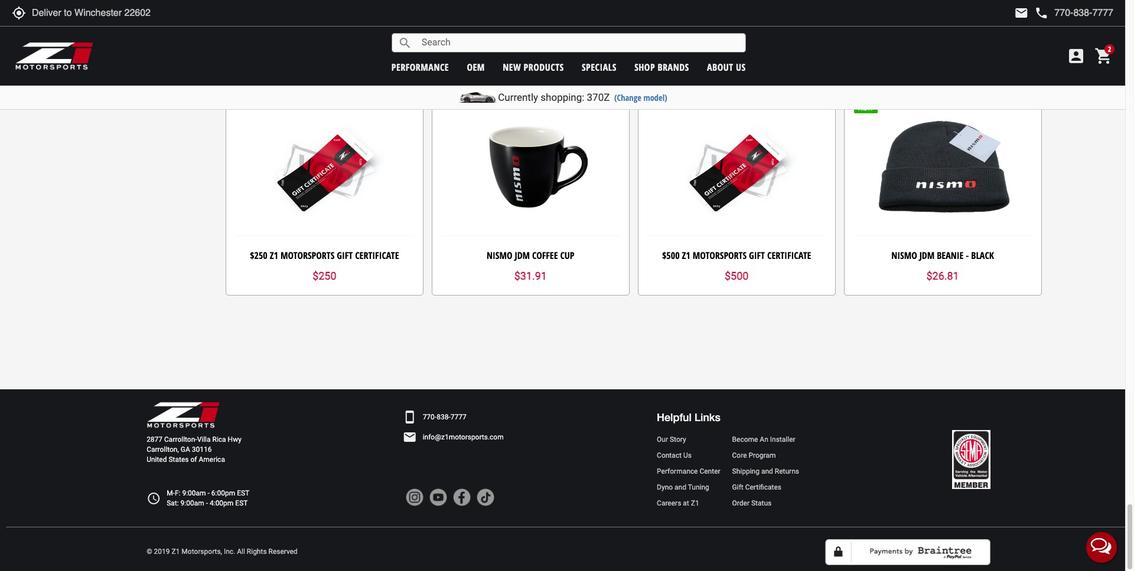 Task type: locate. For each thing, give the bounding box(es) containing it.
z1 for $100
[[270, 19, 278, 32]]

shopping_cart link
[[1092, 47, 1114, 66]]

rights
[[247, 548, 267, 557]]

0 horizontal spatial $250
[[250, 250, 268, 263]]

poster
[[578, 19, 605, 32]]

account_box link
[[1064, 47, 1089, 66]]

(change
[[614, 92, 642, 103]]

certificate for $25 z1 motorsports gift certificate
[[972, 19, 1015, 32]]

9:00am
[[182, 490, 206, 498], [181, 500, 204, 508]]

our story link
[[657, 435, 721, 446]]

and right the dyno
[[675, 484, 687, 492]]

$500 for $500 z1 motorsports gift certificate
[[662, 250, 680, 263]]

$50 up brands
[[665, 19, 678, 32]]

nismo for nismo jdm beanie - black
[[892, 250, 917, 263]]

0 vertical spatial $500
[[662, 250, 680, 263]]

est
[[237, 490, 250, 498], [235, 500, 248, 508]]

$500 z1 motorsports gift certificate
[[662, 250, 812, 263]]

info@z1motorsports.com link
[[423, 433, 504, 443]]

1 horizontal spatial jdm
[[920, 250, 935, 263]]

and down core program link
[[762, 468, 773, 476]]

about us link
[[707, 61, 746, 74]]

2877
[[147, 436, 163, 444]]

2 nismo from the left
[[892, 250, 917, 263]]

$50 inside star star star star $50
[[728, 57, 746, 70]]

new
[[503, 61, 521, 74]]

0 vertical spatial est
[[237, 490, 250, 498]]

z1 for $25
[[886, 19, 895, 32]]

1 vertical spatial 9:00am
[[181, 500, 204, 508]]

info@z1motorsports.com
[[423, 434, 504, 442]]

$50
[[665, 19, 678, 32], [728, 57, 746, 70]]

sema member logo image
[[953, 431, 991, 490]]

us right about
[[736, 61, 746, 74]]

star
[[501, 40, 513, 52], [513, 40, 525, 52], [525, 40, 537, 52], [537, 40, 549, 52], [549, 40, 560, 52], [707, 40, 719, 52], [719, 40, 731, 52], [731, 40, 743, 52], [743, 40, 755, 52]]

1 vertical spatial $250
[[313, 270, 337, 282]]

jdm left the beanie
[[920, 250, 935, 263]]

smartphone 770-838-7777
[[403, 411, 467, 425]]

star star star star $50
[[707, 40, 755, 70]]

motorsports
[[281, 19, 335, 32], [691, 19, 745, 32], [897, 19, 951, 32], [281, 250, 335, 263], [693, 250, 747, 263]]

0 horizontal spatial $500
[[662, 250, 680, 263]]

united
[[147, 456, 167, 465]]

7777
[[451, 414, 467, 422]]

tuning
[[688, 484, 710, 492]]

core program link
[[732, 451, 799, 462]]

us down our story link
[[684, 452, 692, 460]]

status
[[752, 500, 772, 508]]

1 horizontal spatial $250
[[313, 270, 337, 282]]

states
[[169, 456, 189, 465]]

shipping
[[732, 468, 760, 476]]

about
[[707, 61, 734, 74]]

0 vertical spatial us
[[736, 61, 746, 74]]

jdm
[[515, 250, 530, 263], [920, 250, 935, 263]]

$25 z1 motorsports gift certificate
[[871, 19, 1015, 32]]

gift for $500 z1 motorsports gift certificate
[[749, 250, 765, 263]]

30116
[[192, 446, 212, 454]]

1 horizontal spatial and
[[762, 468, 773, 476]]

careers at z1
[[657, 500, 699, 508]]

shop brands
[[635, 61, 689, 74]]

contact us
[[657, 452, 692, 460]]

performance
[[657, 468, 698, 476]]

z1
[[270, 19, 278, 32], [680, 19, 688, 32], [886, 19, 895, 32], [270, 250, 278, 263], [682, 250, 691, 263], [691, 500, 699, 508], [172, 548, 180, 557]]

1 horizontal spatial us
[[736, 61, 746, 74]]

story
[[670, 436, 686, 444]]

zcca
[[456, 19, 474, 32]]

0 vertical spatial $250
[[250, 250, 268, 263]]

certificate for $500 z1 motorsports gift certificate
[[768, 250, 812, 263]]

- left 6:00pm
[[208, 490, 210, 498]]

Search search field
[[412, 34, 746, 52]]

$500 for $500
[[725, 270, 749, 282]]

2877 carrollton-villa rica hwy carrollton, ga 30116 united states of america
[[147, 436, 242, 465]]

est right 6:00pm
[[237, 490, 250, 498]]

nismo for nismo jdm coffee cup
[[487, 250, 513, 263]]

- left 4:00pm
[[206, 500, 208, 508]]

nismo jdm coffee cup
[[487, 250, 575, 263]]

us
[[736, 61, 746, 74], [684, 452, 692, 460]]

0 vertical spatial and
[[762, 468, 773, 476]]

0 vertical spatial 9:00am
[[182, 490, 206, 498]]

model)
[[644, 92, 668, 103]]

1 jdm from the left
[[515, 250, 530, 263]]

9:00am right f:
[[182, 490, 206, 498]]

2 vertical spatial -
[[206, 500, 208, 508]]

1 vertical spatial and
[[675, 484, 687, 492]]

our
[[657, 436, 668, 444]]

0 vertical spatial $50
[[665, 19, 678, 32]]

770-
[[423, 414, 437, 422]]

jdm for beanie
[[920, 250, 935, 263]]

gift
[[337, 19, 353, 32], [747, 19, 763, 32], [953, 19, 969, 32], [337, 250, 353, 263], [749, 250, 765, 263], [732, 484, 744, 492]]

program
[[749, 452, 776, 460]]

0 horizontal spatial nismo
[[487, 250, 513, 263]]

1 vertical spatial $50
[[728, 57, 746, 70]]

838-
[[437, 414, 451, 422]]

jdm up $31.91
[[515, 250, 530, 263]]

1 horizontal spatial $50
[[728, 57, 746, 70]]

0 horizontal spatial and
[[675, 484, 687, 492]]

est right 4:00pm
[[235, 500, 248, 508]]

gift for $100 z1 motorsports gift certificate
[[337, 19, 353, 32]]

black
[[972, 250, 994, 263]]

- left black
[[966, 250, 969, 263]]

become an installer
[[732, 436, 796, 444]]

1 vertical spatial $500
[[725, 270, 749, 282]]

certificate
[[355, 19, 399, 32], [765, 19, 809, 32], [972, 19, 1015, 32], [355, 250, 399, 263], [768, 250, 812, 263]]

1 nismo from the left
[[487, 250, 513, 263]]

nismo left the beanie
[[892, 250, 917, 263]]

dyno and tuning
[[657, 484, 710, 492]]

1 horizontal spatial nismo
[[892, 250, 917, 263]]

sat:
[[167, 500, 179, 508]]

$50 down '$50 z1 motorsports gift certificate'
[[728, 57, 746, 70]]

1 vertical spatial us
[[684, 452, 692, 460]]

$250
[[250, 250, 268, 263], [313, 270, 337, 282]]

new products link
[[503, 61, 564, 74]]

1 horizontal spatial $500
[[725, 270, 749, 282]]

2 jdm from the left
[[920, 250, 935, 263]]

motorsports for $500
[[693, 250, 747, 263]]

$50 z1 motorsports gift certificate
[[665, 19, 809, 32]]

coffee
[[532, 250, 558, 263]]

$500
[[662, 250, 680, 263], [725, 270, 749, 282]]

email info@z1motorsports.com
[[403, 431, 504, 445]]

dyno
[[657, 484, 673, 492]]

helpful links
[[657, 412, 721, 425]]

mail link
[[1015, 6, 1029, 20]]

$100 z1 motorsports gift certificate
[[250, 19, 399, 32]]

and
[[762, 468, 773, 476], [675, 484, 687, 492]]

nismo left coffee
[[487, 250, 513, 263]]

core program
[[732, 452, 776, 460]]

$100
[[250, 19, 268, 32]]

9:00am right sat:
[[181, 500, 204, 508]]

0 vertical spatial -
[[966, 250, 969, 263]]

0 horizontal spatial jdm
[[515, 250, 530, 263]]

access_time m-f: 9:00am - 6:00pm est sat: 9:00am - 4:00pm est
[[147, 490, 250, 508]]

gift for $25 z1 motorsports gift certificate
[[953, 19, 969, 32]]

certificate for $250 z1 motorsports gift certificate
[[355, 250, 399, 263]]

access_time
[[147, 492, 161, 507]]

zcca legendary z enthusiasts poster
[[456, 19, 605, 32]]

performance
[[392, 61, 449, 74]]

z1 for $50
[[680, 19, 688, 32]]

gift for $250 z1 motorsports gift certificate
[[337, 250, 353, 263]]

0 horizontal spatial us
[[684, 452, 692, 460]]

$250 for $250
[[313, 270, 337, 282]]



Task type: vqa. For each thing, say whether or not it's contained in the screenshot.
the star_half within Z1 Billet Oil Filler Cap star star star star star_half (62) $69.99
no



Task type: describe. For each thing, give the bounding box(es) containing it.
youtube link image
[[429, 489, 447, 507]]

shipping and returns link
[[732, 468, 799, 478]]

currently
[[498, 92, 538, 103]]

legendary
[[476, 19, 519, 32]]

motorsports for $25
[[897, 19, 951, 32]]

gift certificates
[[732, 484, 782, 492]]

$25
[[871, 19, 884, 32]]

email
[[403, 431, 417, 445]]

oem
[[467, 61, 485, 74]]

$10
[[541, 59, 553, 68]]

order status link
[[732, 500, 799, 510]]

tiktok link image
[[477, 489, 494, 507]]

villa
[[197, 436, 211, 444]]

and for tuning
[[675, 484, 687, 492]]

america
[[199, 456, 225, 465]]

contact us link
[[657, 451, 721, 462]]

center
[[700, 468, 721, 476]]

rica
[[212, 436, 226, 444]]

currently shopping: 370z (change model)
[[498, 92, 668, 103]]

products
[[524, 61, 564, 74]]

new products
[[503, 61, 564, 74]]

carrollton-
[[164, 436, 197, 444]]

instagram link image
[[406, 489, 423, 507]]

1 vertical spatial est
[[235, 500, 248, 508]]

shipping and returns
[[732, 468, 799, 476]]

shop brands link
[[635, 61, 689, 74]]

f:
[[175, 490, 180, 498]]

us for contact us
[[684, 452, 692, 460]]

account_box
[[1067, 47, 1086, 66]]

phone
[[1035, 6, 1049, 20]]

become
[[732, 436, 758, 444]]

m-
[[167, 490, 175, 498]]

at
[[683, 500, 689, 508]]

our story
[[657, 436, 686, 444]]

z1 for $250
[[270, 250, 278, 263]]

shopping_cart
[[1095, 47, 1114, 66]]

$250 for $250 z1 motorsports gift certificate
[[250, 250, 268, 263]]

jdm for coffee
[[515, 250, 530, 263]]

and for returns
[[762, 468, 773, 476]]

careers at z1 link
[[657, 500, 721, 510]]

770-838-7777 link
[[423, 413, 467, 423]]

reserved
[[269, 548, 298, 557]]

us for about us
[[736, 61, 746, 74]]

1 vertical spatial -
[[208, 490, 210, 498]]

core
[[732, 452, 747, 460]]

z1 motorsports logo image
[[15, 41, 94, 71]]

© 2019 z1 motorsports, inc. all rights reserved
[[147, 548, 298, 557]]

$5.58
[[508, 57, 535, 69]]

gift for $50 z1 motorsports gift certificate
[[747, 19, 763, 32]]

become an installer link
[[732, 435, 799, 446]]

performance center
[[657, 468, 721, 476]]

contact
[[657, 452, 682, 460]]

motorsports for $50
[[691, 19, 745, 32]]

inc.
[[224, 548, 235, 557]]

phone link
[[1035, 6, 1114, 20]]

(change model) link
[[614, 92, 668, 103]]

oem link
[[467, 61, 485, 74]]

installer
[[770, 436, 796, 444]]

certificate for $50 z1 motorsports gift certificate
[[765, 19, 809, 32]]

hwy
[[228, 436, 242, 444]]

performance link
[[392, 61, 449, 74]]

0 horizontal spatial $50
[[665, 19, 678, 32]]

z1 company logo image
[[147, 402, 220, 430]]

motorsports for $100
[[281, 19, 335, 32]]

mail phone
[[1015, 6, 1049, 20]]

careers
[[657, 500, 681, 508]]

motorsports for $250
[[281, 250, 335, 263]]

gift inside gift certificates link
[[732, 484, 744, 492]]

mail
[[1015, 6, 1029, 20]]

4:00pm
[[210, 500, 234, 508]]

$26.81
[[927, 270, 959, 282]]

certificates
[[746, 484, 782, 492]]

certificate for $100 z1 motorsports gift certificate
[[355, 19, 399, 32]]

order
[[732, 500, 750, 508]]

specials link
[[582, 61, 617, 74]]

facebook link image
[[453, 489, 471, 507]]

smartphone
[[403, 411, 417, 425]]

performance center link
[[657, 468, 721, 478]]

order status
[[732, 500, 772, 508]]

nismo jdm beanie - black
[[892, 250, 994, 263]]

z
[[521, 19, 525, 32]]

an
[[760, 436, 769, 444]]

my_location
[[12, 6, 26, 20]]

carrollton,
[[147, 446, 179, 454]]

of
[[191, 456, 197, 465]]

all
[[237, 548, 245, 557]]

shopping:
[[541, 92, 585, 103]]

370z
[[587, 92, 610, 103]]

z1 for $500
[[682, 250, 691, 263]]

$250 z1 motorsports gift certificate
[[250, 250, 399, 263]]



